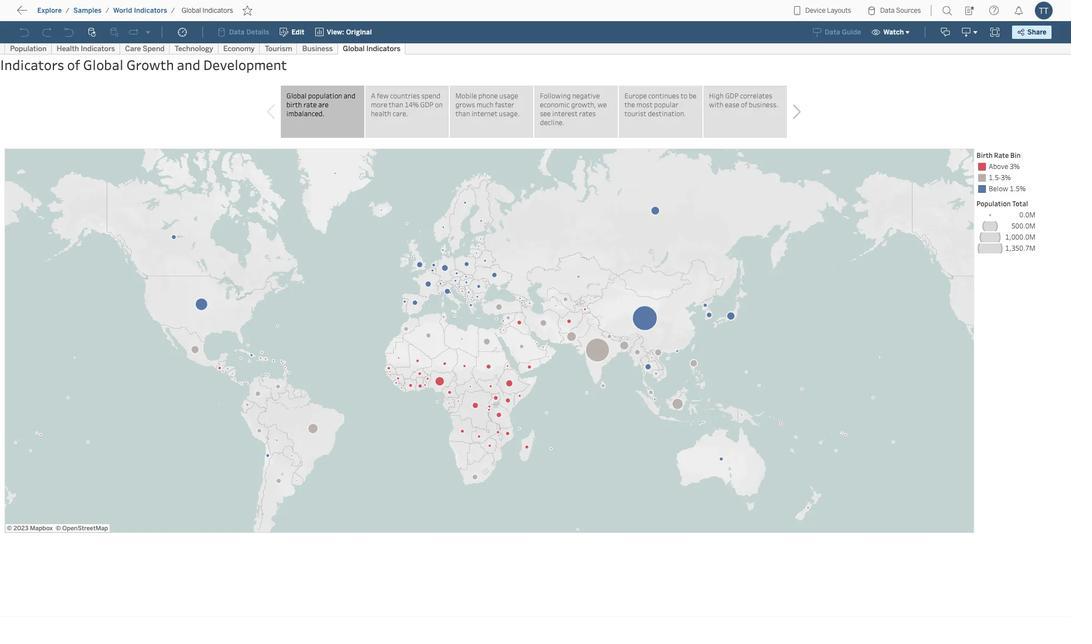 Task type: vqa. For each thing, say whether or not it's contained in the screenshot.
Ship Mode
no



Task type: describe. For each thing, give the bounding box(es) containing it.
content
[[61, 8, 96, 19]]

samples link
[[73, 6, 102, 15]]

explore
[[37, 7, 62, 14]]

3 / from the left
[[171, 7, 175, 14]]

global
[[182, 7, 201, 14]]

skip to content link
[[27, 6, 113, 21]]

global indicators element
[[178, 7, 237, 14]]

1 / from the left
[[66, 7, 70, 14]]

world indicators link
[[113, 6, 168, 15]]



Task type: locate. For each thing, give the bounding box(es) containing it.
0 horizontal spatial /
[[66, 7, 70, 14]]

indicators right world
[[134, 7, 167, 14]]

2 indicators from the left
[[203, 7, 233, 14]]

global indicators
[[182, 7, 233, 14]]

2 horizontal spatial /
[[171, 7, 175, 14]]

/ left world
[[106, 7, 109, 14]]

skip
[[29, 8, 48, 19]]

/ right to
[[66, 7, 70, 14]]

1 indicators from the left
[[134, 7, 167, 14]]

world
[[113, 7, 132, 14]]

/ left 'global'
[[171, 7, 175, 14]]

to
[[50, 8, 59, 19]]

1 horizontal spatial /
[[106, 7, 109, 14]]

samples
[[73, 7, 102, 14]]

indicators right 'global'
[[203, 7, 233, 14]]

1 horizontal spatial indicators
[[203, 7, 233, 14]]

0 horizontal spatial indicators
[[134, 7, 167, 14]]

indicators
[[134, 7, 167, 14], [203, 7, 233, 14]]

/
[[66, 7, 70, 14], [106, 7, 109, 14], [171, 7, 175, 14]]

explore / samples / world indicators /
[[37, 7, 175, 14]]

explore link
[[37, 6, 62, 15]]

skip to content
[[29, 8, 96, 19]]

2 / from the left
[[106, 7, 109, 14]]



